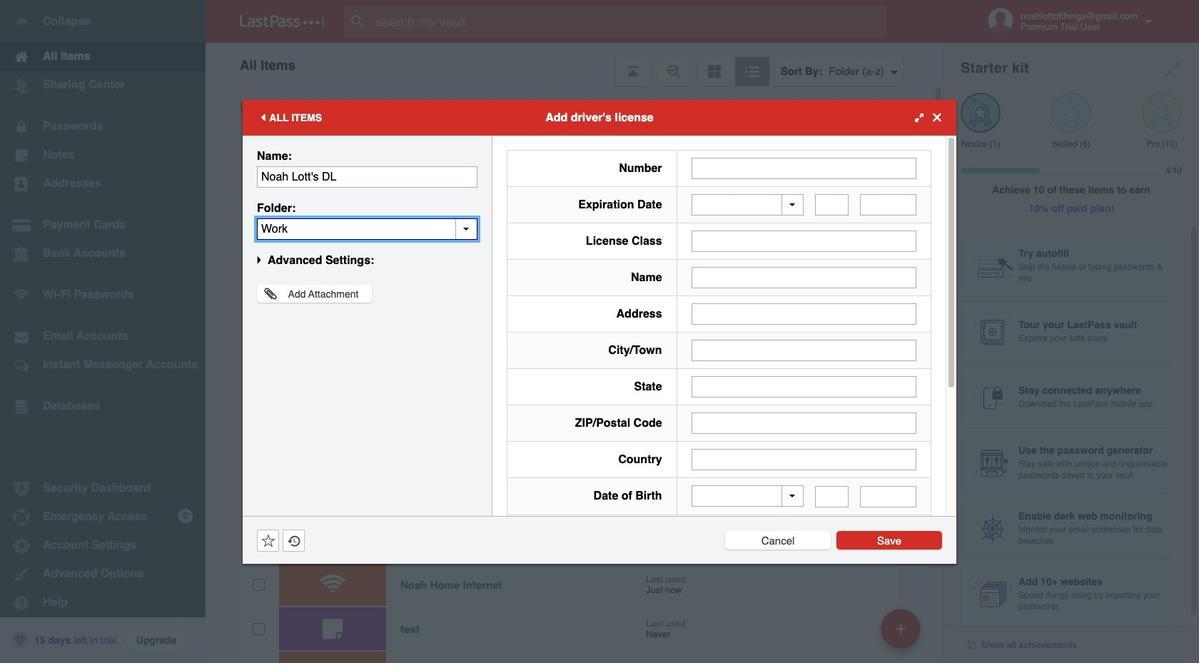 Task type: describe. For each thing, give the bounding box(es) containing it.
new item image
[[896, 624, 906, 634]]

main navigation navigation
[[0, 0, 206, 663]]

new item navigation
[[876, 605, 930, 663]]

search my vault text field
[[344, 6, 915, 37]]



Task type: locate. For each thing, give the bounding box(es) containing it.
Search search field
[[344, 6, 915, 37]]

vault options navigation
[[206, 43, 944, 86]]

None text field
[[692, 157, 917, 179], [257, 166, 478, 187], [815, 194, 849, 216], [860, 194, 917, 216], [257, 218, 478, 240], [692, 413, 917, 434], [692, 449, 917, 470], [815, 486, 849, 507], [860, 486, 917, 507], [692, 157, 917, 179], [257, 166, 478, 187], [815, 194, 849, 216], [860, 194, 917, 216], [257, 218, 478, 240], [692, 413, 917, 434], [692, 449, 917, 470], [815, 486, 849, 507], [860, 486, 917, 507]]

lastpass image
[[240, 15, 324, 28]]

None text field
[[692, 231, 917, 252], [692, 267, 917, 288], [692, 303, 917, 325], [692, 340, 917, 361], [692, 376, 917, 398], [692, 231, 917, 252], [692, 267, 917, 288], [692, 303, 917, 325], [692, 340, 917, 361], [692, 376, 917, 398]]

dialog
[[243, 100, 957, 663]]



Task type: vqa. For each thing, say whether or not it's contained in the screenshot.
caret right image
no



